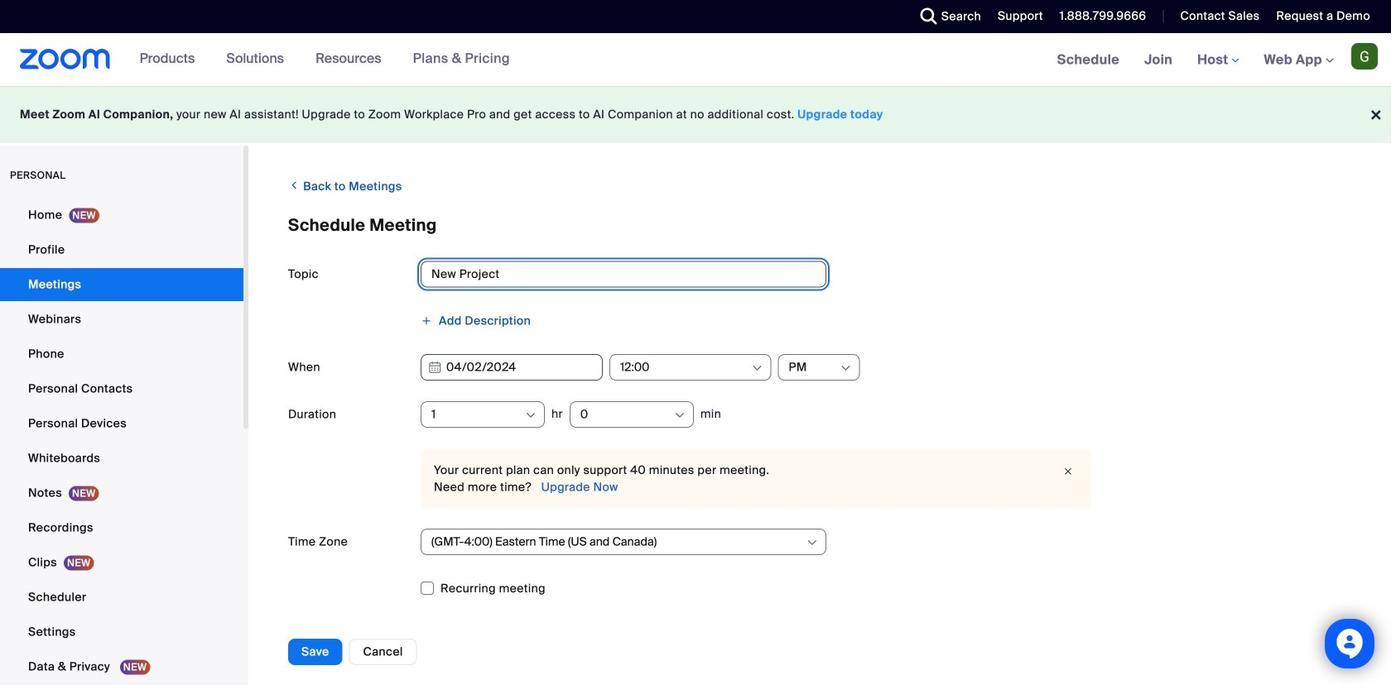 Task type: vqa. For each thing, say whether or not it's contained in the screenshot.
footer
yes



Task type: describe. For each thing, give the bounding box(es) containing it.
My Meeting text field
[[421, 261, 826, 288]]

select start time text field
[[620, 355, 750, 380]]

choose date text field
[[421, 354, 603, 381]]

0 horizontal spatial show options image
[[524, 409, 537, 422]]

0 horizontal spatial show options image
[[673, 409, 686, 422]]

left image
[[288, 177, 300, 194]]

zoom logo image
[[20, 49, 111, 70]]

2 horizontal spatial show options image
[[839, 362, 852, 375]]



Task type: locate. For each thing, give the bounding box(es) containing it.
banner
[[0, 33, 1391, 87]]

select time zone text field
[[431, 530, 805, 555]]

show options image
[[673, 409, 686, 422], [806, 537, 819, 550]]

1 horizontal spatial show options image
[[751, 362, 764, 375]]

1 horizontal spatial show options image
[[806, 537, 819, 550]]

show options image
[[751, 362, 764, 375], [839, 362, 852, 375], [524, 409, 537, 422]]

close image
[[1058, 464, 1078, 480]]

product information navigation
[[127, 33, 522, 86]]

add image
[[421, 315, 432, 327]]

footer
[[0, 86, 1391, 143]]

personal menu menu
[[0, 199, 243, 686]]

profile picture image
[[1351, 43, 1378, 70]]

1 vertical spatial show options image
[[806, 537, 819, 550]]

0 vertical spatial show options image
[[673, 409, 686, 422]]

meetings navigation
[[1045, 33, 1391, 87]]



